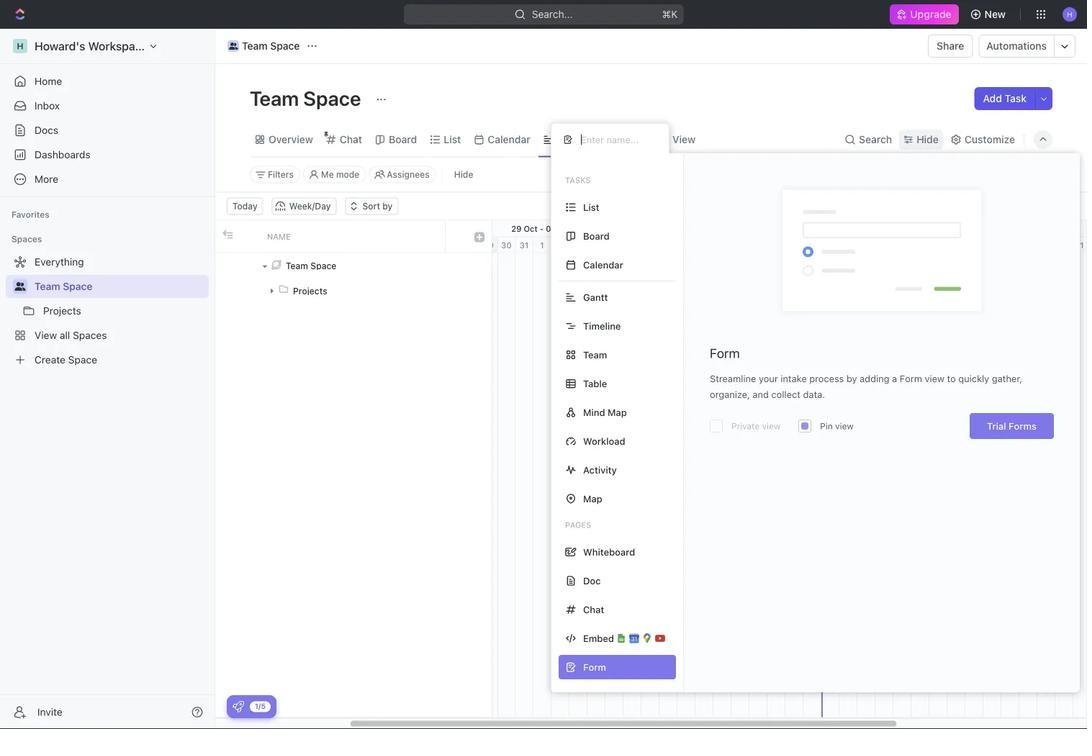 Task type: locate. For each thing, give the bounding box(es) containing it.
12
[[764, 224, 772, 233]]

search...
[[532, 8, 573, 20]]

nov right 12
[[775, 224, 790, 233]]

nov right 04
[[558, 224, 574, 233]]

onboarding checklist button element
[[233, 701, 244, 713]]

29 element left 30
[[480, 237, 498, 253]]

1 - from the left
[[540, 224, 544, 233]]

25 element
[[965, 237, 983, 253]]

1 29 element from the left
[[480, 237, 498, 253]]

chat
[[340, 134, 362, 145], [583, 604, 604, 615]]

 image
[[223, 229, 233, 239]]

0 horizontal spatial hide
[[454, 170, 473, 180]]

map
[[608, 407, 627, 418], [583, 493, 602, 504]]

nov for 29 oct - 04 nov
[[558, 224, 574, 233]]

2 horizontal spatial -
[[792, 224, 796, 233]]

nov
[[558, 224, 574, 233], [650, 224, 665, 233], [683, 224, 698, 233], [775, 224, 790, 233], [809, 224, 824, 233]]

team inside 'team space' cell
[[286, 261, 308, 271]]

0 horizontal spatial chat
[[340, 134, 362, 145]]

0 horizontal spatial board
[[389, 134, 417, 145]]

hide down list link
[[454, 170, 473, 180]]

share
[[937, 40, 964, 52]]

team space - 0.00% row
[[215, 253, 492, 278]]

team space link
[[224, 37, 303, 55], [35, 275, 206, 298]]

board
[[389, 134, 417, 145], [583, 231, 610, 242]]

15 element
[[785, 237, 803, 253]]

1 nov from the left
[[558, 224, 574, 233]]

gantt up tasks
[[557, 134, 583, 145]]

30 element left 31
[[498, 237, 515, 253]]

1 vertical spatial team space link
[[35, 275, 206, 298]]

add task
[[983, 93, 1027, 104]]

view left to
[[925, 373, 945, 384]]

1 horizontal spatial calendar
[[583, 260, 623, 270]]

29 element
[[480, 237, 498, 253], [1037, 237, 1055, 253]]

1 horizontal spatial -
[[667, 224, 671, 233]]

nov up 16 element
[[809, 224, 824, 233]]

automations button
[[979, 35, 1054, 57]]

list down tasks
[[583, 202, 599, 213]]

0 horizontal spatial 30 element
[[498, 237, 515, 253]]

1 horizontal spatial hide
[[917, 134, 939, 145]]

- inside 29 oct - 04 nov element
[[540, 224, 544, 233]]

pin view
[[820, 421, 854, 431]]

gantt up timeline
[[583, 292, 608, 303]]

2 horizontal spatial view
[[925, 373, 945, 384]]

board right '3'
[[583, 231, 610, 242]]

0 vertical spatial chat
[[340, 134, 362, 145]]

0 horizontal spatial user group image
[[15, 282, 26, 291]]

table link
[[607, 130, 636, 150]]

gantt link
[[554, 130, 583, 150]]

table right gantt link
[[610, 134, 636, 145]]

0 vertical spatial calendar
[[488, 134, 530, 145]]

2 - from the left
[[667, 224, 671, 233]]

board link
[[386, 130, 417, 150]]

1 vertical spatial table
[[583, 378, 607, 389]]

1 vertical spatial 29
[[484, 240, 494, 250]]

today inside button
[[233, 201, 257, 211]]

1 horizontal spatial table
[[610, 134, 636, 145]]

column header
[[215, 221, 237, 252], [237, 221, 258, 252], [446, 221, 467, 252], [467, 221, 492, 252]]

nov right 05
[[650, 224, 665, 233]]

1 horizontal spatial team space link
[[224, 37, 303, 55]]

hide inside dropdown button
[[917, 134, 939, 145]]

29
[[511, 224, 521, 233], [484, 240, 494, 250]]

16 element
[[803, 237, 821, 253]]

1 vertical spatial hide
[[454, 170, 473, 180]]

3 nov from the left
[[683, 224, 698, 233]]

1 vertical spatial user group image
[[15, 282, 26, 291]]

4
[[593, 240, 599, 250]]

team space inside tree
[[35, 280, 92, 292]]

26 element
[[983, 237, 1001, 253]]

- inside 05 nov - 11 nov element
[[667, 224, 671, 233]]

gantt
[[557, 134, 583, 145], [583, 292, 608, 303]]

1 vertical spatial chat
[[583, 604, 604, 615]]

10 element
[[695, 237, 713, 253]]

1 horizontal spatial 18
[[843, 240, 853, 250]]

1 vertical spatial calendar
[[583, 260, 623, 270]]

new button
[[964, 3, 1014, 26]]

1
[[540, 240, 544, 250], [1080, 240, 1084, 250]]

14 element
[[767, 237, 785, 253]]

board up assignees button
[[389, 134, 417, 145]]

30 element containing 30
[[498, 237, 515, 253]]

Search tasks... text field
[[908, 164, 1052, 185]]

05 nov - 11 nov
[[638, 224, 698, 233]]

calendar down 4
[[583, 260, 623, 270]]

 image inside the 'name' 'row'
[[223, 229, 233, 239]]

12 nov - 18 nov element
[[731, 221, 857, 236]]

9
[[683, 240, 689, 250]]

favorites
[[12, 209, 49, 220]]

chat left board link
[[340, 134, 362, 145]]

calendar right list link
[[488, 134, 530, 145]]

view inside streamline your intake process by adding a form view to quickly gather, organize, and collect data.
[[925, 373, 945, 384]]

1 vertical spatial form
[[900, 373, 922, 384]]

- inside 12 nov - 18 nov element
[[792, 224, 796, 233]]

1 down 29 oct - 04 nov
[[540, 240, 544, 250]]

pin
[[820, 421, 833, 431]]

 image
[[474, 232, 484, 242]]

29 left oct on the top of the page
[[511, 224, 521, 233]]

18 right 17 element
[[843, 240, 853, 250]]

1 horizontal spatial form
[[900, 373, 922, 384]]

list link
[[441, 130, 461, 150]]

mind
[[583, 407, 605, 418]]

team space cell
[[258, 253, 446, 278]]

forms
[[1009, 421, 1037, 432]]

18 up 15 element
[[798, 224, 807, 233]]

0 vertical spatial form
[[710, 346, 740, 361]]

0 vertical spatial today
[[233, 201, 257, 211]]

hide button
[[899, 130, 943, 150]]

1 vertical spatial list
[[583, 202, 599, 213]]

home link
[[6, 70, 209, 93]]

0 vertical spatial table
[[610, 134, 636, 145]]

0 horizontal spatial team space link
[[35, 275, 206, 298]]

0 vertical spatial list
[[444, 134, 461, 145]]

0 vertical spatial hide
[[917, 134, 939, 145]]

form right a
[[900, 373, 922, 384]]

0 horizontal spatial 18
[[798, 224, 807, 233]]

14
[[771, 240, 781, 250]]

chat down the 'doc'
[[583, 604, 604, 615]]

12 element
[[731, 237, 749, 253]]

1 vertical spatial map
[[583, 493, 602, 504]]

1 horizontal spatial today
[[825, 256, 846, 264]]

3 column header from the left
[[446, 221, 467, 252]]

favorites button
[[6, 206, 55, 223]]

29 for 29
[[484, 240, 494, 250]]

1 down 26 nov - 02 dec element on the top right of the page
[[1080, 240, 1084, 250]]

1 horizontal spatial 30 element
[[1055, 237, 1073, 253]]

view right pin
[[835, 421, 854, 431]]

17
[[826, 240, 834, 250]]

nov for 05 nov - 11 nov
[[683, 224, 698, 233]]

1 horizontal spatial map
[[608, 407, 627, 418]]

18 element
[[839, 237, 857, 253]]

0 vertical spatial 18
[[798, 224, 807, 233]]

1 horizontal spatial list
[[583, 202, 599, 213]]

hide right search
[[917, 134, 939, 145]]

0 horizontal spatial map
[[583, 493, 602, 504]]

0 horizontal spatial form
[[710, 346, 740, 361]]

29 left 30
[[484, 240, 494, 250]]

- left 11
[[667, 224, 671, 233]]

list up hide button
[[444, 134, 461, 145]]

4 column header from the left
[[467, 221, 492, 252]]

- for 04
[[540, 224, 544, 233]]

23 element
[[929, 237, 947, 253]]

0 horizontal spatial 29 element
[[480, 237, 498, 253]]

user group image inside team space link
[[229, 42, 238, 50]]

28 element
[[1019, 237, 1037, 253]]

31 element
[[515, 237, 533, 253]]

sidebar navigation
[[0, 29, 215, 729]]

19 nov - 25 nov element
[[857, 221, 983, 236]]

2 1 from the left
[[1080, 240, 1084, 250]]

home
[[35, 75, 62, 87]]

pages
[[565, 520, 591, 530]]

0 horizontal spatial 1
[[540, 240, 544, 250]]

0 vertical spatial team space link
[[224, 37, 303, 55]]

2 element
[[551, 237, 569, 253]]

map right mind
[[608, 407, 627, 418]]

list
[[444, 134, 461, 145], [583, 202, 599, 213]]

-
[[540, 224, 544, 233], [667, 224, 671, 233], [792, 224, 796, 233]]

- left 04
[[540, 224, 544, 233]]

table inside 'link'
[[610, 134, 636, 145]]

0 horizontal spatial view
[[762, 421, 780, 431]]

search button
[[840, 130, 896, 150]]

26 nov - 02 dec element
[[983, 221, 1087, 236]]

0 vertical spatial board
[[389, 134, 417, 145]]

0 vertical spatial gantt
[[557, 134, 583, 145]]

streamline
[[710, 373, 756, 384]]

1 horizontal spatial board
[[583, 231, 610, 242]]

21 element
[[893, 237, 911, 253]]

0 horizontal spatial -
[[540, 224, 544, 233]]

30 element
[[498, 237, 515, 253], [1055, 237, 1073, 253]]

30 element down 26 nov - 02 dec element on the top right of the page
[[1055, 237, 1073, 253]]

0 vertical spatial 29
[[511, 224, 521, 233]]

user group image
[[229, 42, 238, 50], [15, 282, 26, 291]]

customize button
[[946, 130, 1019, 150]]

1 horizontal spatial view
[[835, 421, 854, 431]]

today
[[233, 201, 257, 211], [825, 256, 846, 264]]

team inside "team space" tree
[[35, 280, 60, 292]]

table up mind
[[583, 378, 607, 389]]

0 vertical spatial map
[[608, 407, 627, 418]]

3 - from the left
[[792, 224, 796, 233]]

05
[[638, 224, 648, 233]]

form up streamline
[[710, 346, 740, 361]]

04
[[546, 224, 556, 233]]

1 horizontal spatial 1
[[1080, 240, 1084, 250]]

1 horizontal spatial 29 element
[[1037, 237, 1055, 253]]

17 element
[[821, 237, 839, 253]]

1 30 element from the left
[[498, 237, 515, 253]]

1 vertical spatial board
[[583, 231, 610, 242]]

form
[[710, 346, 740, 361], [900, 373, 922, 384]]

board inside board link
[[389, 134, 417, 145]]

space
[[270, 40, 300, 52], [303, 86, 361, 110], [311, 261, 336, 271], [63, 280, 92, 292]]

name row
[[215, 221, 492, 253]]

1 vertical spatial today
[[825, 256, 846, 264]]

calendar
[[488, 134, 530, 145], [583, 260, 623, 270]]

private view
[[731, 421, 780, 431]]

1 horizontal spatial user group image
[[229, 42, 238, 50]]

0 vertical spatial user group image
[[229, 42, 238, 50]]

map down activity
[[583, 493, 602, 504]]

0 horizontal spatial 29
[[484, 240, 494, 250]]

view right private
[[762, 421, 780, 431]]

private
[[731, 421, 760, 431]]

29 element down 26 nov - 02 dec element on the top right of the page
[[1037, 237, 1055, 253]]

nov right 11
[[683, 224, 698, 233]]

5 nov from the left
[[809, 224, 824, 233]]

1 horizontal spatial 29
[[511, 224, 521, 233]]

task
[[1005, 93, 1027, 104]]

view
[[925, 373, 945, 384], [762, 421, 780, 431], [835, 421, 854, 431]]

8 element
[[659, 237, 677, 253]]

0 horizontal spatial today
[[233, 201, 257, 211]]

- up 15 element
[[792, 224, 796, 233]]



Task type: vqa. For each thing, say whether or not it's contained in the screenshot.
Team inside cell
yes



Task type: describe. For each thing, give the bounding box(es) containing it.
new
[[985, 8, 1006, 20]]

assignees button
[[369, 166, 436, 183]]

docs
[[35, 124, 58, 136]]

1/5
[[255, 702, 266, 711]]

hide button
[[448, 166, 479, 183]]

2 column header from the left
[[237, 221, 258, 252]]

intake
[[781, 373, 807, 384]]

assignees
[[387, 170, 430, 180]]

11 element
[[713, 237, 731, 253]]

team space link inside tree
[[35, 275, 206, 298]]

add
[[983, 93, 1002, 104]]

5 element
[[605, 237, 623, 253]]

Enter name... field
[[580, 134, 657, 146]]

process
[[809, 373, 844, 384]]

16
[[808, 240, 817, 250]]

3
[[576, 240, 581, 250]]

team space inside cell
[[286, 261, 336, 271]]

user group image inside "team space" tree
[[15, 282, 26, 291]]

space inside tree
[[63, 280, 92, 292]]

name
[[267, 232, 291, 241]]

1 1 from the left
[[540, 240, 544, 250]]

timeline
[[583, 321, 621, 332]]

29 oct - 04 nov
[[511, 224, 574, 233]]

27 element
[[1001, 237, 1019, 253]]

space inside cell
[[311, 261, 336, 271]]

quickly
[[958, 373, 989, 384]]

form inside streamline your intake process by adding a form view to quickly gather, organize, and collect data.
[[900, 373, 922, 384]]

1 horizontal spatial chat
[[583, 604, 604, 615]]

organize,
[[710, 389, 750, 400]]

1 vertical spatial gantt
[[583, 292, 608, 303]]

data.
[[803, 389, 825, 400]]

gather,
[[992, 373, 1022, 384]]

whiteboard
[[583, 547, 635, 558]]

view button
[[654, 130, 701, 150]]

0 horizontal spatial calendar
[[488, 134, 530, 145]]

view for pin view
[[835, 421, 854, 431]]

add task button
[[974, 87, 1035, 110]]

by
[[847, 373, 857, 384]]

20 element
[[875, 237, 893, 253]]

24 element
[[947, 237, 965, 253]]

- for 11
[[667, 224, 671, 233]]

share button
[[928, 35, 973, 58]]

search
[[859, 134, 892, 145]]

30
[[501, 240, 512, 250]]

0 horizontal spatial list
[[444, 134, 461, 145]]

2 nov from the left
[[650, 224, 665, 233]]

1 column header from the left
[[215, 221, 237, 252]]

0 horizontal spatial table
[[583, 378, 607, 389]]

your
[[759, 373, 778, 384]]

19 element
[[857, 237, 875, 253]]

invite
[[37, 706, 62, 718]]

inbox link
[[6, 94, 209, 117]]

29 oct - 04 nov element
[[480, 221, 605, 236]]

22 element
[[911, 237, 929, 253]]

nov for 12 nov - 18 nov
[[809, 224, 824, 233]]

today button
[[227, 198, 263, 215]]

embed
[[583, 633, 614, 644]]

29 for 29 oct - 04 nov
[[511, 224, 521, 233]]

onboarding checklist button image
[[233, 701, 244, 713]]

- for 18
[[792, 224, 796, 233]]

overview
[[269, 134, 313, 145]]

hide inside button
[[454, 170, 473, 180]]

2 30 element from the left
[[1055, 237, 1073, 253]]

7 element
[[641, 237, 659, 253]]

4 nov from the left
[[775, 224, 790, 233]]

adding
[[860, 373, 889, 384]]

gantt inside gantt link
[[557, 134, 583, 145]]

collect
[[771, 389, 801, 400]]

upgrade link
[[890, 4, 959, 24]]

dashboards
[[35, 149, 90, 161]]

workload
[[583, 436, 625, 447]]

tasks
[[565, 176, 591, 185]]

customize
[[965, 134, 1015, 145]]

and
[[753, 389, 769, 400]]

13 element
[[749, 237, 767, 253]]

automations
[[987, 40, 1047, 52]]

name column header
[[258, 221, 446, 252]]

26
[[987, 240, 997, 250]]

inbox
[[35, 100, 60, 112]]

dashboards link
[[6, 143, 209, 166]]

doc
[[583, 576, 601, 586]]

upgrade
[[910, 8, 951, 20]]

12 nov - 18 nov
[[764, 224, 824, 233]]

trial forms
[[987, 421, 1037, 432]]

31
[[520, 240, 529, 250]]

docs link
[[6, 119, 209, 142]]

activity
[[583, 465, 617, 475]]

1 vertical spatial 18
[[843, 240, 853, 250]]

29 element containing 29
[[480, 237, 498, 253]]

team space tree grid
[[215, 221, 492, 717]]

2 29 element from the left
[[1037, 237, 1055, 253]]

a
[[892, 373, 897, 384]]

team space tree
[[6, 251, 209, 371]]

spaces
[[12, 234, 42, 244]]

view
[[672, 134, 695, 145]]

⌘k
[[662, 8, 678, 20]]

view button
[[654, 123, 701, 157]]

overview link
[[266, 130, 313, 150]]

to
[[947, 373, 956, 384]]

chat link
[[337, 130, 362, 150]]

mind map
[[583, 407, 627, 418]]

oct
[[524, 224, 538, 233]]

05 nov - 11 nov element
[[605, 221, 731, 236]]

trial
[[987, 421, 1006, 432]]

streamline your intake process by adding a form view to quickly gather, organize, and collect data.
[[710, 373, 1022, 400]]

 image inside the 'name' 'row'
[[474, 232, 484, 242]]

11
[[673, 224, 681, 233]]

6 element
[[623, 237, 641, 253]]

view for private view
[[762, 421, 780, 431]]

calendar link
[[485, 130, 530, 150]]



